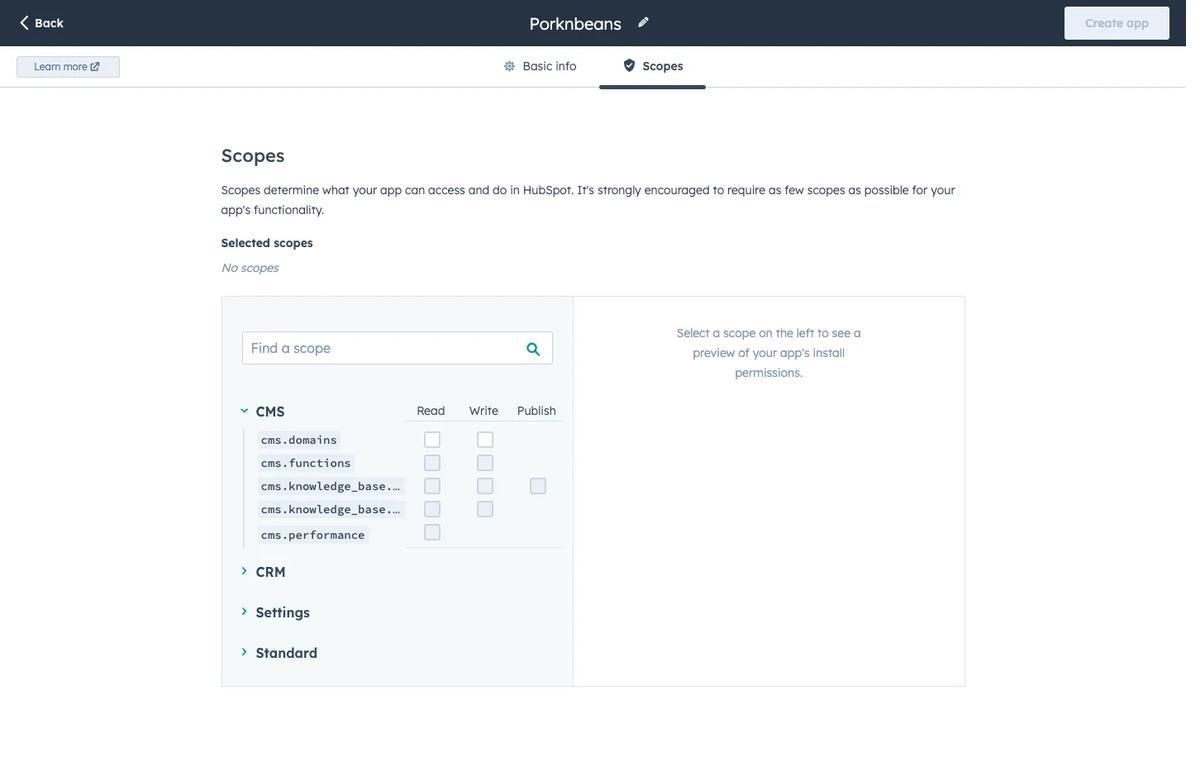 Task type: vqa. For each thing, say whether or not it's contained in the screenshot.
the left private
yes



Task type: locate. For each thing, give the bounding box(es) containing it.
1 horizontal spatial can
[[405, 183, 425, 198]]

apps left give
[[282, 57, 309, 72]]

standard button
[[242, 642, 553, 663]]

settings inside dropdown button
[[256, 604, 310, 620]]

create inside "button"
[[261, 144, 299, 159]]

None field
[[528, 12, 627, 34]]

1 horizontal spatial settings
[[256, 604, 310, 620]]

what down create a private app
[[322, 183, 349, 198]]

0 vertical spatial scopes
[[643, 59, 683, 74]]

basic info
[[523, 59, 576, 74]]

to right way
[[490, 57, 501, 72]]

do left in
[[493, 183, 507, 198]]

1 vertical spatial do
[[493, 183, 507, 198]]

create inside button
[[1085, 16, 1123, 31]]

scopes down "functionality."
[[274, 236, 313, 250]]

caret image left crm
[[242, 567, 246, 575]]

learn what you can do with private apps
[[241, 77, 480, 92]]

calls
[[561, 57, 585, 72]]

2 horizontal spatial private
[[658, 375, 724, 400]]

private
[[406, 77, 448, 92], [313, 144, 354, 159], [658, 375, 724, 400]]

functionality.
[[254, 203, 324, 217]]

0 horizontal spatial settings
[[26, 70, 94, 91]]

private inside alert
[[658, 375, 724, 400]]

require
[[727, 183, 765, 198]]

private down the preview
[[658, 375, 724, 400]]

0 vertical spatial apps
[[282, 57, 309, 72]]

can down give
[[335, 77, 356, 92]]

in
[[510, 183, 520, 198]]

settings right caret icon
[[256, 604, 310, 620]]

0 horizontal spatial learn
[[34, 60, 61, 72]]

a
[[362, 57, 369, 72], [303, 144, 310, 159], [713, 326, 720, 341], [854, 326, 861, 341]]

1 vertical spatial you
[[310, 77, 331, 92]]

your
[[603, 57, 627, 72], [353, 183, 377, 198], [931, 183, 955, 198], [753, 345, 777, 360]]

app's inside select a scope on the left to see a preview of your app's install permissions.
[[780, 345, 810, 360]]

permissions.
[[735, 365, 803, 380]]

to
[[490, 57, 501, 72], [588, 57, 600, 72], [713, 183, 724, 198], [818, 326, 829, 341]]

learn for learn what you can do with private apps
[[241, 77, 274, 92]]

0 horizontal spatial app
[[358, 144, 380, 159]]

can left access
[[405, 183, 425, 198]]

access
[[428, 183, 465, 198]]

caret image inside crm dropdown button
[[242, 567, 246, 575]]

can
[[335, 77, 356, 92], [405, 183, 425, 198]]

hubspot.
[[523, 183, 574, 198]]

as left few
[[769, 183, 781, 198]]

0 vertical spatial settings
[[26, 70, 94, 91]]

1 horizontal spatial learn
[[241, 77, 274, 92]]

0 vertical spatial learn
[[34, 60, 61, 72]]

1 vertical spatial scopes
[[274, 236, 313, 250]]

scopes
[[643, 59, 683, 74], [221, 144, 285, 167], [221, 183, 260, 198]]

write
[[469, 403, 498, 418]]

cms.performance
[[261, 527, 365, 542]]

apps down of
[[729, 375, 776, 400]]

2 vertical spatial scopes
[[221, 183, 260, 198]]

no scopes
[[221, 260, 278, 275]]

scopes
[[807, 183, 845, 198], [274, 236, 313, 250], [240, 260, 278, 275]]

create for create app
[[1085, 16, 1123, 31]]

1 vertical spatial create
[[261, 144, 299, 159]]

caret image left the cms
[[240, 409, 248, 413]]

2 horizontal spatial apps
[[729, 375, 776, 400]]

crm button
[[242, 561, 553, 582]]

2 vertical spatial scopes
[[240, 260, 278, 275]]

few
[[785, 183, 804, 198]]

navigation
[[480, 46, 706, 89]]

what
[[277, 77, 306, 92], [322, 183, 349, 198]]

1 vertical spatial private
[[313, 144, 354, 159]]

to left require
[[713, 183, 724, 198]]

1 vertical spatial apps
[[451, 77, 480, 92]]

private up determine
[[313, 144, 354, 159]]

give
[[313, 57, 335, 72]]

0 vertical spatial do
[[359, 77, 374, 92]]

no for no scopes
[[221, 260, 237, 275]]

publish
[[517, 403, 556, 418]]

see
[[832, 326, 851, 341]]

create app button
[[1065, 7, 1170, 40]]

apps down way
[[451, 77, 480, 92]]

strongly
[[598, 183, 641, 198]]

learn
[[34, 60, 61, 72], [241, 77, 274, 92]]

0 horizontal spatial what
[[277, 77, 306, 92]]

no inside alert
[[624, 375, 652, 400]]

scopes right few
[[807, 183, 845, 198]]

no
[[221, 260, 237, 275], [624, 375, 652, 400]]

the
[[776, 326, 793, 341]]

back
[[35, 16, 64, 31], [27, 25, 56, 40]]

0 vertical spatial private
[[406, 77, 448, 92]]

Find a scope search field
[[242, 331, 553, 365]]

cms
[[256, 403, 285, 419]]

selected scopes
[[221, 236, 313, 250]]

1 horizontal spatial what
[[322, 183, 349, 198]]

do left with on the left top
[[359, 77, 374, 92]]

can inside scopes determine what your app can access and do in hubspot. it's strongly encouraged to require as few scopes as possible for your app's functionality.
[[405, 183, 425, 198]]

1 horizontal spatial create
[[1085, 16, 1123, 31]]

0 horizontal spatial you
[[310, 77, 331, 92]]

1 horizontal spatial app's
[[780, 345, 810, 360]]

cms.knowledge_base.articles
[[261, 479, 448, 493]]

1 horizontal spatial no
[[624, 375, 652, 400]]

as
[[769, 183, 781, 198], [848, 183, 861, 198]]

0 vertical spatial what
[[277, 77, 306, 92]]

you up learn what you can do with private apps
[[339, 57, 359, 72]]

your right for
[[931, 183, 955, 198]]

secure
[[426, 57, 461, 72]]

app's
[[221, 203, 251, 217], [780, 345, 810, 360]]

app
[[1127, 16, 1149, 31], [358, 144, 380, 159], [380, 183, 402, 198]]

0 vertical spatial can
[[335, 77, 356, 92]]

0 vertical spatial app's
[[221, 203, 251, 217]]

2 as from the left
[[848, 183, 861, 198]]

do
[[359, 77, 374, 92], [493, 183, 507, 198]]

app's up the selected
[[221, 203, 251, 217]]

.
[[497, 77, 500, 92]]

2 horizontal spatial app
[[1127, 16, 1149, 31]]

create
[[1085, 16, 1123, 31], [261, 144, 299, 159]]

0 vertical spatial caret image
[[240, 409, 248, 413]]

back link
[[0, 17, 67, 50]]

settings down back link
[[26, 70, 94, 91]]

caret image inside standard dropdown button
[[242, 648, 246, 656]]

your down on
[[753, 345, 777, 360]]

0 horizontal spatial private
[[313, 144, 354, 159]]

you
[[339, 57, 359, 72], [310, 77, 331, 92]]

0 vertical spatial create
[[1085, 16, 1123, 31]]

1 horizontal spatial do
[[493, 183, 507, 198]]

0 horizontal spatial apps
[[282, 57, 309, 72]]

1 vertical spatial caret image
[[242, 567, 246, 575]]

0 horizontal spatial app's
[[221, 203, 251, 217]]

navigation containing basic info
[[480, 46, 706, 89]]

make
[[504, 57, 534, 72]]

1 horizontal spatial you
[[339, 57, 359, 72]]

as left possible
[[848, 183, 861, 198]]

a up determine
[[303, 144, 310, 159]]

of
[[738, 345, 750, 360]]

0 horizontal spatial create
[[261, 144, 299, 159]]

0 horizontal spatial as
[[769, 183, 781, 198]]

create for create a private app
[[261, 144, 299, 159]]

settings
[[26, 70, 94, 91], [256, 604, 310, 620]]

preview
[[693, 345, 735, 360]]

scopes down selected scopes
[[240, 260, 278, 275]]

no for no private apps
[[624, 375, 652, 400]]

2 vertical spatial private
[[658, 375, 724, 400]]

2 vertical spatial caret image
[[242, 648, 246, 656]]

no private apps alert
[[241, 201, 1160, 433]]

1 vertical spatial can
[[405, 183, 425, 198]]

learn inside page section element
[[34, 60, 61, 72]]

caret image
[[242, 608, 246, 615]]

1 vertical spatial settings
[[256, 604, 310, 620]]

caret image down caret icon
[[242, 648, 246, 656]]

learn down private
[[241, 77, 274, 92]]

learn left more
[[34, 60, 61, 72]]

scopes determine what your app can access and do in hubspot. it's strongly encouraged to require as few scopes as possible for your app's functionality.
[[221, 183, 955, 217]]

0 vertical spatial no
[[221, 260, 237, 275]]

1 vertical spatial learn
[[241, 77, 274, 92]]

settings button
[[242, 602, 553, 622]]

1 horizontal spatial app
[[380, 183, 402, 198]]

1 vertical spatial what
[[322, 183, 349, 198]]

what down private
[[277, 77, 306, 92]]

cms.knowledge_base.settings
[[261, 502, 448, 517]]

1 vertical spatial app's
[[780, 345, 810, 360]]

1 horizontal spatial as
[[848, 183, 861, 198]]

0 horizontal spatial no
[[221, 260, 237, 275]]

to inside scopes determine what your app can access and do in hubspot. it's strongly encouraged to require as few scopes as possible for your app's functionality.
[[713, 183, 724, 198]]

more
[[63, 60, 87, 72]]

navigation inside page section element
[[480, 46, 706, 89]]

1 vertical spatial no
[[624, 375, 652, 400]]

to right left
[[818, 326, 829, 341]]

apps
[[282, 57, 309, 72], [451, 77, 480, 92], [729, 375, 776, 400]]

create a private app button
[[241, 135, 401, 168]]

0 vertical spatial app
[[1127, 16, 1149, 31]]

0 vertical spatial scopes
[[807, 183, 845, 198]]

private down secure
[[406, 77, 448, 92]]

2 vertical spatial app
[[380, 183, 402, 198]]

caret image
[[240, 409, 248, 413], [242, 567, 246, 575], [242, 648, 246, 656]]

back inside button
[[35, 16, 64, 31]]

a up the preview
[[713, 326, 720, 341]]

2 vertical spatial apps
[[729, 375, 776, 400]]

1 vertical spatial app
[[358, 144, 380, 159]]

a up learn what you can do with private apps
[[362, 57, 369, 72]]

create a private app
[[261, 144, 380, 159]]

you down give
[[310, 77, 331, 92]]

app's down left
[[780, 345, 810, 360]]

1 vertical spatial scopes
[[221, 144, 285, 167]]



Task type: describe. For each thing, give the bounding box(es) containing it.
private inside "button"
[[313, 144, 354, 159]]

basic
[[523, 59, 552, 74]]

scopes for selected scopes
[[274, 236, 313, 250]]

select
[[677, 326, 710, 341]]

a inside "button"
[[303, 144, 310, 159]]

select a scope on the left to see a preview of your app's install permissions.
[[677, 326, 861, 380]]

no private apps
[[624, 375, 776, 400]]

1 as from the left
[[769, 183, 781, 198]]

for
[[912, 183, 928, 198]]

private
[[241, 57, 279, 72]]

possible
[[864, 183, 909, 198]]

0 horizontal spatial can
[[335, 77, 356, 92]]

do inside scopes determine what your app can access and do in hubspot. it's strongly encouraged to require as few scopes as possible for your app's functionality.
[[493, 183, 507, 198]]

app inside scopes determine what your app can access and do in hubspot. it's strongly encouraged to require as few scopes as possible for your app's functionality.
[[380, 183, 402, 198]]

determine
[[264, 183, 319, 198]]

private apps give you a powerful, secure way to make api calls to your hubspot account.
[[241, 57, 728, 72]]

crm
[[256, 563, 286, 580]]

scopes for no scopes
[[240, 260, 278, 275]]

app inside "button"
[[358, 144, 380, 159]]

what inside scopes determine what your app can access and do in hubspot. it's strongly encouraged to require as few scopes as possible for your app's functionality.
[[322, 183, 349, 198]]

scopes inside scopes determine what your app can access and do in hubspot. it's strongly encouraged to require as few scopes as possible for your app's functionality.
[[807, 183, 845, 198]]

powerful,
[[372, 57, 422, 72]]

and
[[468, 183, 489, 198]]

a right 'see'
[[854, 326, 861, 341]]

cms.domains
[[261, 432, 337, 447]]

app's inside scopes determine what your app can access and do in hubspot. it's strongly encouraged to require as few scopes as possible for your app's functionality.
[[221, 203, 251, 217]]

back button
[[17, 14, 64, 33]]

way
[[464, 57, 487, 72]]

create app
[[1085, 16, 1149, 31]]

1 horizontal spatial private
[[406, 77, 448, 92]]

caret image for standard
[[242, 648, 246, 656]]

learn what you can do with private apps link
[[241, 76, 497, 96]]

with
[[378, 77, 403, 92]]

left
[[797, 326, 814, 341]]

scopes inside scopes determine what your app can access and do in hubspot. it's strongly encouraged to require as few scopes as possible for your app's functionality.
[[221, 183, 260, 198]]

it's
[[577, 183, 594, 198]]

to inside select a scope on the left to see a preview of your app's install permissions.
[[818, 326, 829, 341]]

info
[[556, 59, 576, 74]]

standard
[[256, 644, 317, 661]]

selected
[[221, 236, 270, 250]]

learn more link
[[17, 56, 120, 77]]

your inside select a scope on the left to see a preview of your app's install permissions.
[[753, 345, 777, 360]]

encouraged
[[644, 183, 710, 198]]

api
[[538, 57, 558, 72]]

0 horizontal spatial do
[[359, 77, 374, 92]]

0 vertical spatial you
[[339, 57, 359, 72]]

your left hubspot
[[603, 57, 627, 72]]

read
[[417, 403, 445, 418]]

on
[[759, 326, 773, 341]]

learn more
[[34, 60, 87, 72]]

link opens in a new window image
[[483, 76, 494, 96]]

scope
[[723, 326, 756, 341]]

install
[[813, 345, 845, 360]]

1 horizontal spatial apps
[[451, 77, 480, 92]]

scopes button
[[600, 46, 706, 89]]

hubspot
[[630, 57, 679, 72]]

apps inside alert
[[729, 375, 776, 400]]

your down create a private app "button"
[[353, 183, 377, 198]]

caret image for crm
[[242, 567, 246, 575]]

basic info button
[[480, 46, 600, 87]]

cms.functions
[[261, 455, 351, 470]]

account.
[[682, 57, 728, 72]]

to right calls
[[588, 57, 600, 72]]

link opens in a new window image
[[483, 79, 494, 92]]

app inside button
[[1127, 16, 1149, 31]]

page section element
[[0, 0, 1186, 89]]

none field inside page section element
[[528, 12, 627, 34]]

learn for learn more
[[34, 60, 61, 72]]

scopes inside 'scopes' button
[[643, 59, 683, 74]]



